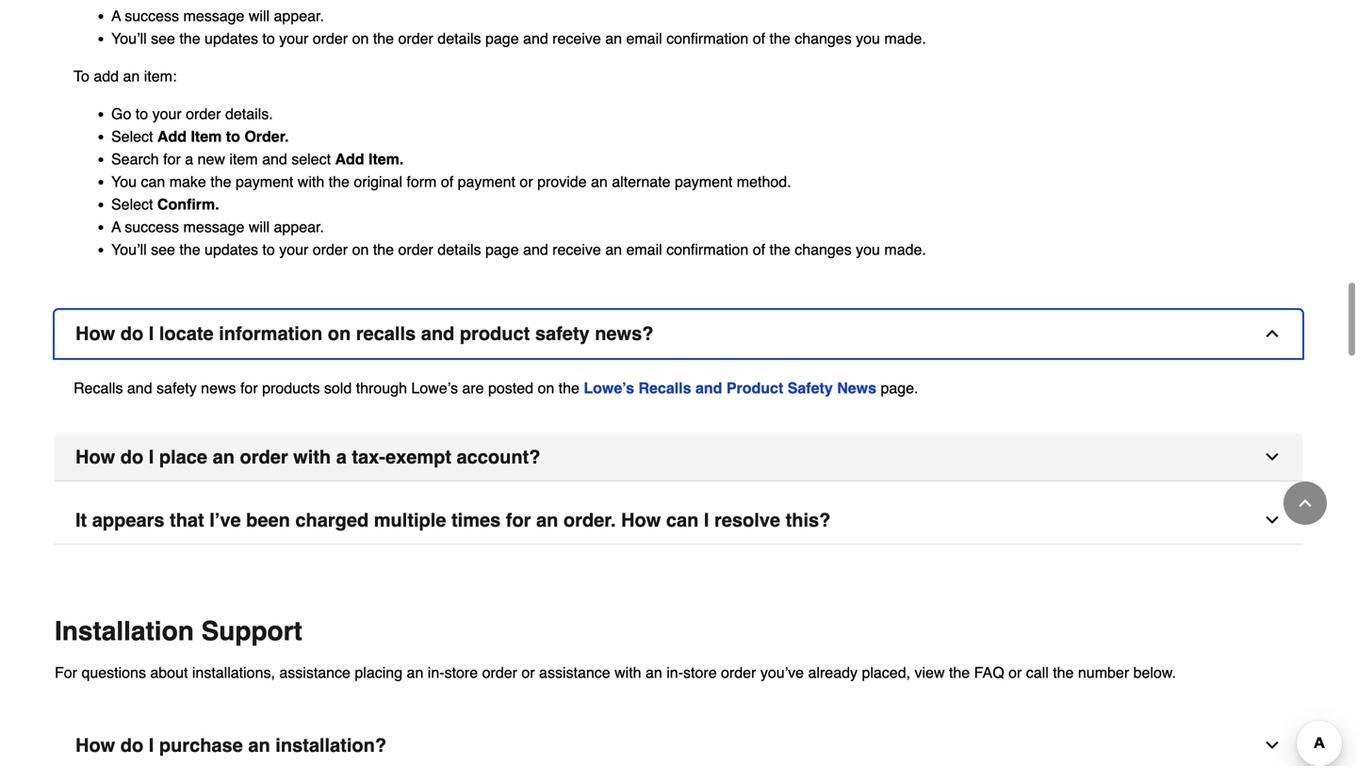 Task type: vqa. For each thing, say whether or not it's contained in the screenshot.
For
yes



Task type: locate. For each thing, give the bounding box(es) containing it.
can
[[141, 173, 165, 190], [667, 510, 699, 531]]

2 updates from the top
[[205, 241, 258, 258]]

1 store from the left
[[445, 664, 478, 682]]

updates inside a success message will appear. you'll see the updates to your order on the order details page and receive an email confirmation of the changes you made.
[[205, 30, 258, 47]]

will inside go to your order details. select add item to order. search for a new item and select add item. you can make the payment with the original form of payment or provide an alternate payment method. select confirm. a success message will appear. you'll see the updates to your order on the order details page and receive an email confirmation of the changes you made.
[[249, 218, 270, 236]]

to
[[74, 67, 89, 85]]

your inside a success message will appear. you'll see the updates to your order on the order details page and receive an email confirmation of the changes you made.
[[279, 30, 309, 47]]

0 vertical spatial safety
[[535, 323, 590, 345]]

details
[[438, 30, 481, 47], [438, 241, 481, 258]]

store up how do i purchase an installation? button at the bottom of the page
[[684, 664, 717, 682]]

payment left method.
[[675, 173, 733, 190]]

times
[[452, 510, 501, 531]]

0 vertical spatial see
[[151, 30, 175, 47]]

a left tax-
[[336, 447, 347, 468]]

updates down confirm.
[[205, 241, 258, 258]]

1 will from the top
[[249, 7, 270, 25]]

1 made. from the top
[[885, 30, 927, 47]]

1 vertical spatial made.
[[885, 241, 927, 258]]

1 horizontal spatial a
[[336, 447, 347, 468]]

a left new
[[185, 150, 193, 168]]

1 changes from the top
[[795, 30, 852, 47]]

1 vertical spatial add
[[335, 150, 365, 168]]

0 vertical spatial updates
[[205, 30, 258, 47]]

lowe's down news?
[[584, 380, 635, 397]]

1 do from the top
[[120, 323, 144, 345]]

0 vertical spatial you'll
[[111, 30, 147, 47]]

2 vertical spatial for
[[506, 510, 531, 531]]

page
[[486, 30, 519, 47], [486, 241, 519, 258]]

page inside a success message will appear. you'll see the updates to your order on the order details page and receive an email confirmation of the changes you made.
[[486, 30, 519, 47]]

success down confirm.
[[125, 218, 179, 236]]

1 message from the top
[[183, 7, 245, 25]]

made. inside go to your order details. select add item to order. search for a new item and select add item. you can make the payment with the original form of payment or provide an alternate payment method. select confirm. a success message will appear. you'll see the updates to your order on the order details page and receive an email confirmation of the changes you made.
[[885, 241, 927, 258]]

chevron down image inside how do i purchase an installation? button
[[1264, 736, 1282, 755]]

can down 'search'
[[141, 173, 165, 190]]

1 vertical spatial success
[[125, 218, 179, 236]]

safety left news
[[157, 380, 197, 397]]

0 vertical spatial made.
[[885, 30, 927, 47]]

how right order.
[[621, 510, 661, 531]]

1 vertical spatial you
[[856, 241, 881, 258]]

how do i purchase an installation? button
[[55, 722, 1303, 767]]

2 appear. from the top
[[274, 218, 324, 236]]

0 vertical spatial email
[[627, 30, 663, 47]]

item:
[[144, 67, 177, 85]]

1 chevron down image from the top
[[1264, 448, 1282, 467]]

resolve
[[715, 510, 781, 531]]

0 vertical spatial with
[[298, 173, 325, 190]]

0 vertical spatial a
[[185, 150, 193, 168]]

order inside button
[[240, 447, 288, 468]]

place
[[159, 447, 207, 468]]

of inside a success message will appear. you'll see the updates to your order on the order details page and receive an email confirmation of the changes you made.
[[753, 30, 766, 47]]

details inside a success message will appear. you'll see the updates to your order on the order details page and receive an email confirmation of the changes you made.
[[438, 30, 481, 47]]

0 vertical spatial will
[[249, 7, 270, 25]]

1 vertical spatial page
[[486, 241, 519, 258]]

add up the "original"
[[335, 150, 365, 168]]

i left the place
[[149, 447, 154, 468]]

chevron down image inside how do i place an order with a tax-exempt account? button
[[1264, 448, 1282, 467]]

do
[[120, 323, 144, 345], [120, 447, 144, 468], [120, 735, 144, 757]]

on
[[352, 30, 369, 47], [352, 241, 369, 258], [328, 323, 351, 345], [538, 380, 555, 397]]

to up details.
[[263, 30, 275, 47]]

2 email from the top
[[627, 241, 663, 258]]

0 horizontal spatial store
[[445, 664, 478, 682]]

to right go
[[136, 105, 148, 123]]

page inside go to your order details. select add item to order. search for a new item and select add item. you can make the payment with the original form of payment or provide an alternate payment method. select confirm. a success message will appear. you'll see the updates to your order on the order details page and receive an email confirmation of the changes you made.
[[486, 241, 519, 258]]

0 vertical spatial for
[[163, 150, 181, 168]]

store right placing at the left of page
[[445, 664, 478, 682]]

1 assistance from the left
[[279, 664, 351, 682]]

1 see from the top
[[151, 30, 175, 47]]

1 vertical spatial will
[[249, 218, 270, 236]]

recalls
[[74, 380, 123, 397], [639, 380, 692, 397]]

changes inside go to your order details. select add item to order. search for a new item and select add item. you can make the payment with the original form of payment or provide an alternate payment method. select confirm. a success message will appear. you'll see the updates to your order on the order details page and receive an email confirmation of the changes you made.
[[795, 241, 852, 258]]

2 see from the top
[[151, 241, 175, 258]]

0 vertical spatial success
[[125, 7, 179, 25]]

i
[[149, 323, 154, 345], [149, 447, 154, 468], [704, 510, 710, 531], [149, 735, 154, 757]]

success up 'item:'
[[125, 7, 179, 25]]

number
[[1079, 664, 1130, 682]]

you inside go to your order details. select add item to order. search for a new item and select add item. you can make the payment with the original form of payment or provide an alternate payment method. select confirm. a success message will appear. you'll see the updates to your order on the order details page and receive an email confirmation of the changes you made.
[[856, 241, 881, 258]]

2 message from the top
[[183, 218, 245, 236]]

in- up how do i purchase an installation? button at the bottom of the page
[[667, 664, 684, 682]]

view
[[915, 664, 945, 682]]

2 horizontal spatial payment
[[675, 173, 733, 190]]

2 assistance from the left
[[539, 664, 611, 682]]

do left the place
[[120, 447, 144, 468]]

receive
[[553, 30, 601, 47], [553, 241, 601, 258]]

add
[[157, 128, 187, 145], [335, 150, 365, 168]]

details inside go to your order details. select add item to order. search for a new item and select add item. you can make the payment with the original form of payment or provide an alternate payment method. select confirm. a success message will appear. you'll see the updates to your order on the order details page and receive an email confirmation of the changes you made.
[[438, 241, 481, 258]]

an
[[606, 30, 622, 47], [123, 67, 140, 85], [591, 173, 608, 190], [606, 241, 622, 258], [213, 447, 235, 468], [537, 510, 559, 531], [407, 664, 424, 682], [646, 664, 663, 682], [248, 735, 270, 757]]

1 horizontal spatial payment
[[458, 173, 516, 190]]

success inside go to your order details. select add item to order. search for a new item and select add item. you can make the payment with the original form of payment or provide an alternate payment method. select confirm. a success message will appear. you'll see the updates to your order on the order details page and receive an email confirmation of the changes you made.
[[125, 218, 179, 236]]

for
[[163, 150, 181, 168], [240, 380, 258, 397], [506, 510, 531, 531]]

1 vertical spatial you'll
[[111, 241, 147, 258]]

see down confirm.
[[151, 241, 175, 258]]

with
[[298, 173, 325, 190], [293, 447, 331, 468], [615, 664, 642, 682]]

it appears that i've been charged multiple times for an order. how can i resolve this? button
[[55, 497, 1303, 545]]

that
[[170, 510, 204, 531]]

1 horizontal spatial can
[[667, 510, 699, 531]]

do for locate
[[120, 323, 144, 345]]

to add an item:
[[74, 67, 177, 85]]

1 vertical spatial a
[[111, 218, 121, 236]]

0 vertical spatial page
[[486, 30, 519, 47]]

0 vertical spatial your
[[279, 30, 309, 47]]

i left locate
[[149, 323, 154, 345]]

1 appear. from the top
[[274, 7, 324, 25]]

2 success from the top
[[125, 218, 179, 236]]

safety
[[535, 323, 590, 345], [157, 380, 197, 397]]

placing
[[355, 664, 403, 682]]

0 vertical spatial chevron down image
[[1264, 448, 1282, 467]]

see up 'item:'
[[151, 30, 175, 47]]

0 horizontal spatial recalls
[[74, 380, 123, 397]]

message
[[183, 7, 245, 25], [183, 218, 245, 236]]

2 recalls from the left
[[639, 380, 692, 397]]

how up it
[[75, 447, 115, 468]]

do left purchase at the bottom left
[[120, 735, 144, 757]]

of
[[753, 30, 766, 47], [441, 173, 454, 190], [753, 241, 766, 258]]

0 vertical spatial do
[[120, 323, 144, 345]]

1 horizontal spatial lowe's
[[584, 380, 635, 397]]

0 vertical spatial of
[[753, 30, 766, 47]]

a up to add an item:
[[111, 7, 121, 25]]

2 do from the top
[[120, 447, 144, 468]]

2 you from the top
[[856, 241, 881, 258]]

to
[[263, 30, 275, 47], [136, 105, 148, 123], [226, 128, 240, 145], [263, 241, 275, 258]]

1 vertical spatial see
[[151, 241, 175, 258]]

0 vertical spatial select
[[111, 128, 153, 145]]

0 horizontal spatial assistance
[[279, 664, 351, 682]]

0 horizontal spatial in-
[[428, 664, 445, 682]]

1 success from the top
[[125, 7, 179, 25]]

2 will from the top
[[249, 218, 270, 236]]

0 horizontal spatial payment
[[236, 173, 294, 190]]

0 horizontal spatial for
[[163, 150, 181, 168]]

1 horizontal spatial assistance
[[539, 664, 611, 682]]

1 vertical spatial can
[[667, 510, 699, 531]]

2 chevron down image from the top
[[1264, 736, 1282, 755]]

1 vertical spatial email
[[627, 241, 663, 258]]

0 vertical spatial appear.
[[274, 7, 324, 25]]

0 vertical spatial message
[[183, 7, 245, 25]]

updates inside go to your order details. select add item to order. search for a new item and select add item. you can make the payment with the original form of payment or provide an alternate payment method. select confirm. a success message will appear. you'll see the updates to your order on the order details page and receive an email confirmation of the changes you made.
[[205, 241, 258, 258]]

select down the you
[[111, 196, 153, 213]]

1 email from the top
[[627, 30, 663, 47]]

to inside a success message will appear. you'll see the updates to your order on the order details page and receive an email confirmation of the changes you made.
[[263, 30, 275, 47]]

locate
[[159, 323, 214, 345]]

2 vertical spatial do
[[120, 735, 144, 757]]

1 vertical spatial changes
[[795, 241, 852, 258]]

you'll inside go to your order details. select add item to order. search for a new item and select add item. you can make the payment with the original form of payment or provide an alternate payment method. select confirm. a success message will appear. you'll see the updates to your order on the order details page and receive an email confirmation of the changes you made.
[[111, 241, 147, 258]]

1 details from the top
[[438, 30, 481, 47]]

original
[[354, 173, 403, 190]]

page.
[[881, 380, 919, 397]]

1 vertical spatial for
[[240, 380, 258, 397]]

account?
[[457, 447, 541, 468]]

safety inside button
[[535, 323, 590, 345]]

1 vertical spatial details
[[438, 241, 481, 258]]

order.
[[245, 128, 289, 145]]

1 vertical spatial chevron down image
[[1264, 736, 1282, 755]]

1 horizontal spatial recalls
[[639, 380, 692, 397]]

how left locate
[[75, 323, 115, 345]]

i left purchase at the bottom left
[[149, 735, 154, 757]]

and
[[523, 30, 549, 47], [262, 150, 287, 168], [523, 241, 549, 258], [421, 323, 455, 345], [127, 380, 152, 397], [696, 380, 723, 397]]

1 vertical spatial do
[[120, 447, 144, 468]]

you'll down the you
[[111, 241, 147, 258]]

0 vertical spatial changes
[[795, 30, 852, 47]]

email inside a success message will appear. you'll see the updates to your order on the order details page and receive an email confirmation of the changes you made.
[[627, 30, 663, 47]]

with inside button
[[293, 447, 331, 468]]

1 updates from the top
[[205, 30, 258, 47]]

a
[[111, 7, 121, 25], [111, 218, 121, 236]]

with down select
[[298, 173, 325, 190]]

2 made. from the top
[[885, 241, 927, 258]]

appear. inside a success message will appear. you'll see the updates to your order on the order details page and receive an email confirmation of the changes you made.
[[274, 7, 324, 25]]

can inside button
[[667, 510, 699, 531]]

on inside a success message will appear. you'll see the updates to your order on the order details page and receive an email confirmation of the changes you made.
[[352, 30, 369, 47]]

1 confirmation from the top
[[667, 30, 749, 47]]

on inside button
[[328, 323, 351, 345]]

can inside go to your order details. select add item to order. search for a new item and select add item. you can make the payment with the original form of payment or provide an alternate payment method. select confirm. a success message will appear. you'll see the updates to your order on the order details page and receive an email confirmation of the changes you made.
[[141, 173, 165, 190]]

2 receive from the top
[[553, 241, 601, 258]]

the
[[180, 30, 200, 47], [373, 30, 394, 47], [770, 30, 791, 47], [211, 173, 232, 190], [329, 173, 350, 190], [180, 241, 200, 258], [373, 241, 394, 258], [770, 241, 791, 258], [559, 380, 580, 397], [950, 664, 971, 682], [1054, 664, 1075, 682]]

0 vertical spatial confirmation
[[667, 30, 749, 47]]

charged
[[296, 510, 369, 531]]

and inside a success message will appear. you'll see the updates to your order on the order details page and receive an email confirmation of the changes you made.
[[523, 30, 549, 47]]

chevron up image
[[1264, 324, 1282, 343]]

payment right form
[[458, 173, 516, 190]]

2 in- from the left
[[667, 664, 684, 682]]

1 receive from the top
[[553, 30, 601, 47]]

success inside a success message will appear. you'll see the updates to your order on the order details page and receive an email confirmation of the changes you made.
[[125, 7, 179, 25]]

for up make
[[163, 150, 181, 168]]

a down the you
[[111, 218, 121, 236]]

you'll up to add an item:
[[111, 30, 147, 47]]

lowe's left 'are'
[[412, 380, 458, 397]]

a
[[185, 150, 193, 168], [336, 447, 347, 468]]

0 vertical spatial a
[[111, 7, 121, 25]]

1 vertical spatial message
[[183, 218, 245, 236]]

1 vertical spatial updates
[[205, 241, 258, 258]]

3 do from the top
[[120, 735, 144, 757]]

can down how do i place an order with a tax-exempt account? button
[[667, 510, 699, 531]]

confirm.
[[157, 196, 219, 213]]

how for how do i place an order with a tax-exempt account?
[[75, 447, 115, 468]]

1 horizontal spatial store
[[684, 664, 717, 682]]

for right news
[[240, 380, 258, 397]]

2 a from the top
[[111, 218, 121, 236]]

alternate
[[612, 173, 671, 190]]

0 horizontal spatial add
[[157, 128, 187, 145]]

2 you'll from the top
[[111, 241, 147, 258]]

products
[[262, 380, 320, 397]]

in- right placing at the left of page
[[428, 664, 445, 682]]

1 vertical spatial of
[[441, 173, 454, 190]]

you'll inside a success message will appear. you'll see the updates to your order on the order details page and receive an email confirmation of the changes you made.
[[111, 30, 147, 47]]

do left locate
[[120, 323, 144, 345]]

how
[[75, 323, 115, 345], [75, 447, 115, 468], [621, 510, 661, 531], [75, 735, 115, 757]]

0 horizontal spatial safety
[[157, 380, 197, 397]]

in-
[[428, 664, 445, 682], [667, 664, 684, 682]]

with up how do i purchase an installation? button at the bottom of the page
[[615, 664, 642, 682]]

order
[[313, 30, 348, 47], [398, 30, 434, 47], [186, 105, 221, 123], [313, 241, 348, 258], [398, 241, 434, 258], [240, 447, 288, 468], [482, 664, 518, 682], [721, 664, 757, 682]]

2 details from the top
[[438, 241, 481, 258]]

payment down item
[[236, 173, 294, 190]]

0 vertical spatial receive
[[553, 30, 601, 47]]

news?
[[595, 323, 654, 345]]

see
[[151, 30, 175, 47], [151, 241, 175, 258]]

made. inside a success message will appear. you'll see the updates to your order on the order details page and receive an email confirmation of the changes you made.
[[885, 30, 927, 47]]

how for how do i locate information on recalls and product safety news?
[[75, 323, 115, 345]]

1 you'll from the top
[[111, 30, 147, 47]]

1 vertical spatial with
[[293, 447, 331, 468]]

see inside go to your order details. select add item to order. search for a new item and select add item. you can make the payment with the original form of payment or provide an alternate payment method. select confirm. a success message will appear. you'll see the updates to your order on the order details page and receive an email confirmation of the changes you made.
[[151, 241, 175, 258]]

2 vertical spatial your
[[279, 241, 309, 258]]

1 you from the top
[[856, 30, 881, 47]]

you
[[856, 30, 881, 47], [856, 241, 881, 258]]

success
[[125, 7, 179, 25], [125, 218, 179, 236]]

search
[[111, 150, 159, 168]]

1 horizontal spatial in-
[[667, 664, 684, 682]]

1 in- from the left
[[428, 664, 445, 682]]

2 changes from the top
[[795, 241, 852, 258]]

how down questions
[[75, 735, 115, 757]]

1 select from the top
[[111, 128, 153, 145]]

chevron up image
[[1297, 494, 1315, 513]]

0 vertical spatial you
[[856, 30, 881, 47]]

1 horizontal spatial for
[[240, 380, 258, 397]]

updates up details.
[[205, 30, 258, 47]]

i for how do i purchase an installation?
[[149, 735, 154, 757]]

with left tax-
[[293, 447, 331, 468]]

will inside a success message will appear. you'll see the updates to your order on the order details page and receive an email confirmation of the changes you made.
[[249, 7, 270, 25]]

1 a from the top
[[111, 7, 121, 25]]

1 vertical spatial safety
[[157, 380, 197, 397]]

2 horizontal spatial for
[[506, 510, 531, 531]]

2 vertical spatial with
[[615, 664, 642, 682]]

details.
[[225, 105, 273, 123]]

a inside go to your order details. select add item to order. search for a new item and select add item. you can make the payment with the original form of payment or provide an alternate payment method. select confirm. a success message will appear. you'll see the updates to your order on the order details page and receive an email confirmation of the changes you made.
[[111, 218, 121, 236]]

select
[[111, 128, 153, 145], [111, 196, 153, 213]]

about
[[150, 664, 188, 682]]

1 vertical spatial receive
[[553, 241, 601, 258]]

recalls and safety news for products sold through lowe's are posted on the lowe's recalls and product safety news page.
[[74, 380, 919, 397]]

chevron down image
[[1264, 448, 1282, 467], [1264, 736, 1282, 755]]

add
[[94, 67, 119, 85]]

1 page from the top
[[486, 30, 519, 47]]

changes
[[795, 30, 852, 47], [795, 241, 852, 258]]

0 horizontal spatial lowe's
[[412, 380, 458, 397]]

1 horizontal spatial safety
[[535, 323, 590, 345]]

3 payment from the left
[[675, 173, 733, 190]]

2 confirmation from the top
[[667, 241, 749, 258]]

faq
[[975, 664, 1005, 682]]

a inside a success message will appear. you'll see the updates to your order on the order details page and receive an email confirmation of the changes you made.
[[111, 7, 121, 25]]

select
[[292, 150, 331, 168]]

and inside button
[[421, 323, 455, 345]]

1 vertical spatial appear.
[[274, 218, 324, 236]]

lowe's
[[412, 380, 458, 397], [584, 380, 635, 397]]

0 horizontal spatial can
[[141, 173, 165, 190]]

0 horizontal spatial a
[[185, 150, 193, 168]]

will
[[249, 7, 270, 25], [249, 218, 270, 236]]

2 page from the top
[[486, 241, 519, 258]]

2 select from the top
[[111, 196, 153, 213]]

confirmation inside go to your order details. select add item to order. search for a new item and select add item. you can make the payment with the original form of payment or provide an alternate payment method. select confirm. a success message will appear. you'll see the updates to your order on the order details page and receive an email confirmation of the changes you made.
[[667, 241, 749, 258]]

you'll
[[111, 30, 147, 47], [111, 241, 147, 258]]

item
[[230, 150, 258, 168]]

installation support
[[55, 617, 303, 647]]

product
[[727, 380, 784, 397]]

1 vertical spatial select
[[111, 196, 153, 213]]

0 vertical spatial can
[[141, 173, 165, 190]]

appear.
[[274, 7, 324, 25], [274, 218, 324, 236]]

see inside a success message will appear. you'll see the updates to your order on the order details page and receive an email confirmation of the changes you made.
[[151, 30, 175, 47]]

2 payment from the left
[[458, 173, 516, 190]]

your
[[279, 30, 309, 47], [152, 105, 182, 123], [279, 241, 309, 258]]

made.
[[885, 30, 927, 47], [885, 241, 927, 258]]

select up 'search'
[[111, 128, 153, 145]]

information
[[219, 323, 323, 345]]

add left item
[[157, 128, 187, 145]]

1 vertical spatial a
[[336, 447, 347, 468]]

1 vertical spatial confirmation
[[667, 241, 749, 258]]

0 vertical spatial details
[[438, 30, 481, 47]]

or
[[520, 173, 533, 190], [522, 664, 535, 682], [1009, 664, 1023, 682]]

for right "times"
[[506, 510, 531, 531]]

safety left news?
[[535, 323, 590, 345]]



Task type: describe. For each thing, give the bounding box(es) containing it.
placed,
[[862, 664, 911, 682]]

through
[[356, 380, 407, 397]]

chevron down image for how do i place an order with a tax-exempt account?
[[1264, 448, 1282, 467]]

recalls
[[356, 323, 416, 345]]

2 vertical spatial of
[[753, 241, 766, 258]]

receive inside go to your order details. select add item to order. search for a new item and select add item. you can make the payment with the original form of payment or provide an alternate payment method. select confirm. a success message will appear. you'll see the updates to your order on the order details page and receive an email confirmation of the changes you made.
[[553, 241, 601, 258]]

1 recalls from the left
[[74, 380, 123, 397]]

method.
[[737, 173, 792, 190]]

appear. inside go to your order details. select add item to order. search for a new item and select add item. you can make the payment with the original form of payment or provide an alternate payment method. select confirm. a success message will appear. you'll see the updates to your order on the order details page and receive an email confirmation of the changes you made.
[[274, 218, 324, 236]]

to up information
[[263, 241, 275, 258]]

for inside button
[[506, 510, 531, 531]]

with inside go to your order details. select add item to order. search for a new item and select add item. you can make the payment with the original form of payment or provide an alternate payment method. select confirm. a success message will appear. you'll see the updates to your order on the order details page and receive an email confirmation of the changes you made.
[[298, 173, 325, 190]]

item.
[[369, 150, 404, 168]]

it appears that i've been charged multiple times for an order. how can i resolve this?
[[75, 510, 831, 531]]

chevron down image for how do i purchase an installation?
[[1264, 736, 1282, 755]]

or inside go to your order details. select add item to order. search for a new item and select add item. you can make the payment with the original form of payment or provide an alternate payment method. select confirm. a success message will appear. you'll see the updates to your order on the order details page and receive an email confirmation of the changes you made.
[[520, 173, 533, 190]]

message inside go to your order details. select add item to order. search for a new item and select add item. you can make the payment with the original form of payment or provide an alternate payment method. select confirm. a success message will appear. you'll see the updates to your order on the order details page and receive an email confirmation of the changes you made.
[[183, 218, 245, 236]]

purchase
[[159, 735, 243, 757]]

a inside button
[[336, 447, 347, 468]]

call
[[1027, 664, 1049, 682]]

support
[[201, 617, 303, 647]]

order.
[[564, 510, 616, 531]]

how do i place an order with a tax-exempt account?
[[75, 447, 541, 468]]

2 store from the left
[[684, 664, 717, 682]]

on inside go to your order details. select add item to order. search for a new item and select add item. you can make the payment with the original form of payment or provide an alternate payment method. select confirm. a success message will appear. you'll see the updates to your order on the order details page and receive an email confirmation of the changes you made.
[[352, 241, 369, 258]]

you
[[111, 173, 137, 190]]

it
[[75, 510, 87, 531]]

how do i place an order with a tax-exempt account? button
[[55, 434, 1303, 482]]

installation?
[[276, 735, 387, 757]]

tax-
[[352, 447, 386, 468]]

multiple
[[374, 510, 446, 531]]

for questions about installations, assistance placing an in-store order or assistance with an in-store order you've already placed, view the faq or call the number below.
[[55, 664, 1177, 682]]

questions
[[82, 664, 146, 682]]

exempt
[[386, 447, 452, 468]]

form
[[407, 173, 437, 190]]

i've
[[210, 510, 241, 531]]

you inside a success message will appear. you'll see the updates to your order on the order details page and receive an email confirmation of the changes you made.
[[856, 30, 881, 47]]

provide
[[538, 173, 587, 190]]

a inside go to your order details. select add item to order. search for a new item and select add item. you can make the payment with the original form of payment or provide an alternate payment method. select confirm. a success message will appear. you'll see the updates to your order on the order details page and receive an email confirmation of the changes you made.
[[185, 150, 193, 168]]

product
[[460, 323, 530, 345]]

how do i locate information on recalls and product safety news?
[[75, 323, 654, 345]]

are
[[462, 380, 484, 397]]

lowe's recalls and product safety news link
[[584, 380, 877, 397]]

how for how do i purchase an installation?
[[75, 735, 115, 757]]

item
[[191, 128, 222, 145]]

make
[[169, 173, 206, 190]]

installations,
[[192, 664, 275, 682]]

an inside a success message will appear. you'll see the updates to your order on the order details page and receive an email confirmation of the changes you made.
[[606, 30, 622, 47]]

below.
[[1134, 664, 1177, 682]]

do for purchase
[[120, 735, 144, 757]]

new
[[198, 150, 225, 168]]

posted
[[488, 380, 534, 397]]

a success message will appear. you'll see the updates to your order on the order details page and receive an email confirmation of the changes you made.
[[111, 7, 927, 47]]

1 horizontal spatial add
[[335, 150, 365, 168]]

safety
[[788, 380, 833, 397]]

for inside go to your order details. select add item to order. search for a new item and select add item. you can make the payment with the original form of payment or provide an alternate payment method. select confirm. a success message will appear. you'll see the updates to your order on the order details page and receive an email confirmation of the changes you made.
[[163, 150, 181, 168]]

news
[[838, 380, 877, 397]]

to up item
[[226, 128, 240, 145]]

for
[[55, 664, 77, 682]]

do for place
[[120, 447, 144, 468]]

1 vertical spatial your
[[152, 105, 182, 123]]

been
[[246, 510, 290, 531]]

confirmation inside a success message will appear. you'll see the updates to your order on the order details page and receive an email confirmation of the changes you made.
[[667, 30, 749, 47]]

1 payment from the left
[[236, 173, 294, 190]]

appears
[[92, 510, 165, 531]]

i left resolve
[[704, 510, 710, 531]]

changes inside a success message will appear. you'll see the updates to your order on the order details page and receive an email confirmation of the changes you made.
[[795, 30, 852, 47]]

how do i purchase an installation?
[[75, 735, 387, 757]]

receive inside a success message will appear. you'll see the updates to your order on the order details page and receive an email confirmation of the changes you made.
[[553, 30, 601, 47]]

scroll to top element
[[1284, 482, 1328, 525]]

sold
[[324, 380, 352, 397]]

2 lowe's from the left
[[584, 380, 635, 397]]

go
[[111, 105, 131, 123]]

1 lowe's from the left
[[412, 380, 458, 397]]

message inside a success message will appear. you'll see the updates to your order on the order details page and receive an email confirmation of the changes you made.
[[183, 7, 245, 25]]

this?
[[786, 510, 831, 531]]

go to your order details. select add item to order. search for a new item and select add item. you can make the payment with the original form of payment or provide an alternate payment method. select confirm. a success message will appear. you'll see the updates to your order on the order details page and receive an email confirmation of the changes you made.
[[111, 105, 927, 258]]

i for how do i locate information on recalls and product safety news?
[[149, 323, 154, 345]]

already
[[809, 664, 858, 682]]

i for how do i place an order with a tax-exempt account?
[[149, 447, 154, 468]]

email inside go to your order details. select add item to order. search for a new item and select add item. you can make the payment with the original form of payment or provide an alternate payment method. select confirm. a success message will appear. you'll see the updates to your order on the order details page and receive an email confirmation of the changes you made.
[[627, 241, 663, 258]]

news
[[201, 380, 236, 397]]

installation
[[55, 617, 194, 647]]

how do i locate information on recalls and product safety news? button
[[55, 310, 1303, 358]]

you've
[[761, 664, 804, 682]]

0 vertical spatial add
[[157, 128, 187, 145]]

chevron down image
[[1264, 511, 1282, 530]]



